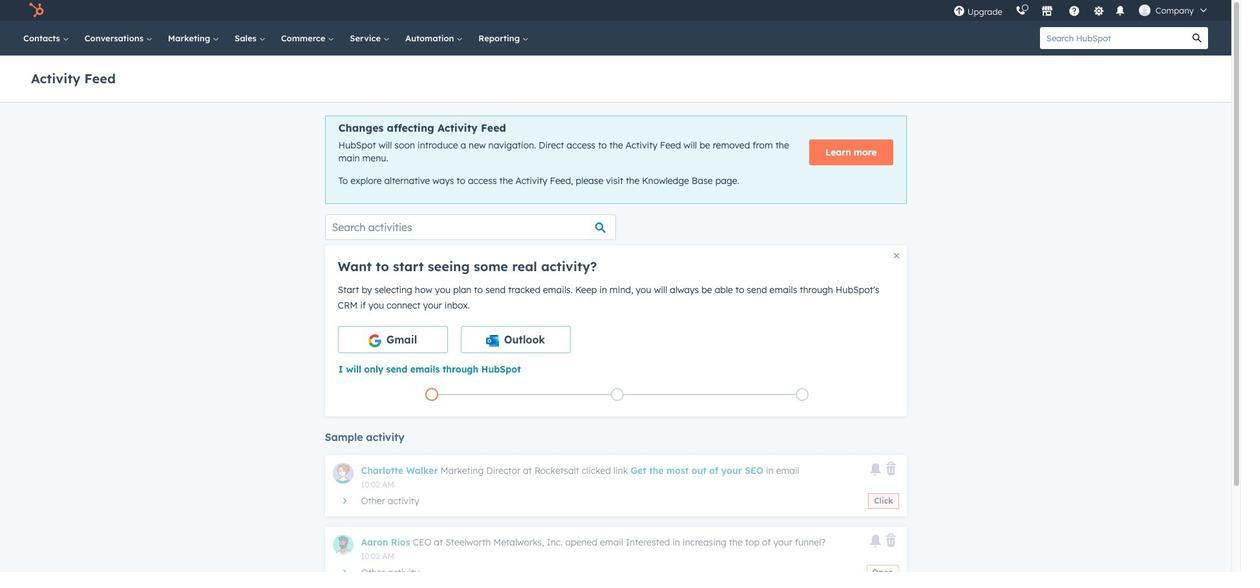Task type: describe. For each thing, give the bounding box(es) containing it.
marketplaces image
[[1041, 6, 1053, 17]]

close image
[[894, 253, 899, 258]]

jacob simon image
[[1139, 5, 1151, 16]]

onboarding.steps.finalstep.title image
[[799, 392, 806, 399]]

Search activities search field
[[325, 214, 616, 240]]

Search HubSpot search field
[[1040, 27, 1186, 49]]



Task type: vqa. For each thing, say whether or not it's contained in the screenshot.
onboarding.steps.finalStep.title icon
yes



Task type: locate. For each thing, give the bounding box(es) containing it.
menu
[[947, 0, 1216, 21]]

list
[[339, 386, 895, 404]]

onboarding.steps.sendtrackedemailingmail.title image
[[614, 392, 620, 399]]

None checkbox
[[338, 326, 448, 353], [461, 326, 571, 353], [338, 326, 448, 353], [461, 326, 571, 353]]



